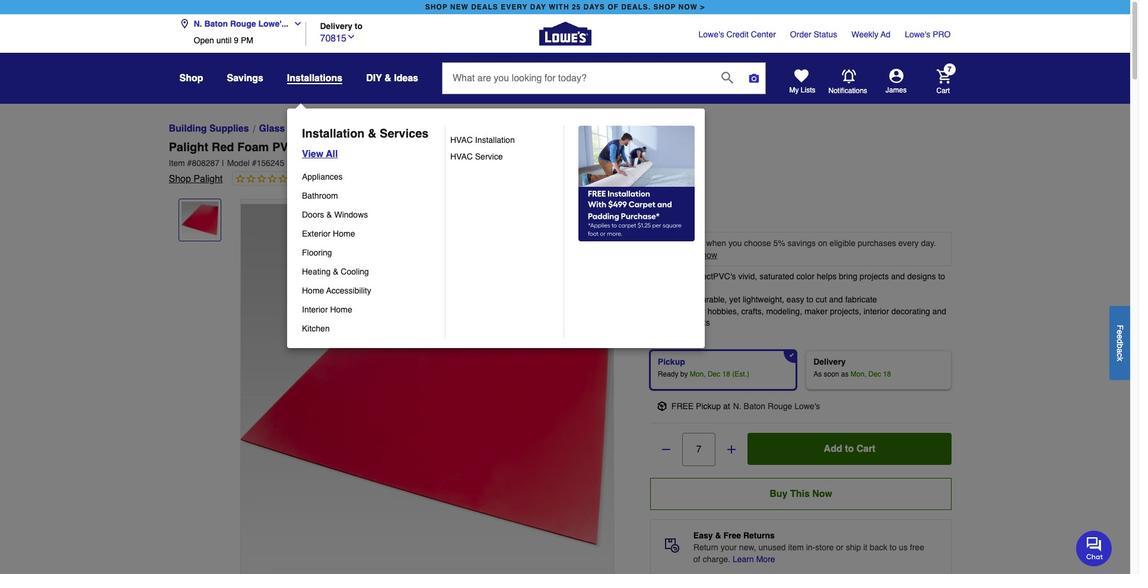 Task type: vqa. For each thing, say whether or not it's contained in the screenshot.
"projects" to the left
yes



Task type: locate. For each thing, give the bounding box(es) containing it.
18 left (est.)
[[723, 370, 731, 379]]

diy
[[366, 73, 382, 84]]

1 vertical spatial home
[[302, 286, 324, 296]]

pvc down the glass & acrylic
[[272, 141, 297, 154]]

0 vertical spatial home
[[333, 229, 355, 239]]

1 dec from the left
[[708, 370, 721, 379]]

pvc up 24-
[[367, 123, 386, 134]]

0 vertical spatial rouge
[[230, 19, 256, 28]]

charge.
[[703, 555, 731, 564]]

1 vertical spatial shop
[[169, 174, 191, 185]]

installation up service
[[475, 135, 515, 145]]

foam inside the palight red foam pvc sheet (actual: 24-in x 48-in) item # 808287 | model # 156245
[[237, 141, 269, 154]]

cart down lowe's home improvement cart image
[[937, 86, 950, 95]]

None search field
[[442, 62, 766, 104]]

1 horizontal spatial n.
[[733, 402, 742, 411]]

& inside the "easy & free returns return your new, unused item in-store or ship it back to us free of charge."
[[715, 531, 721, 541]]

& for free
[[715, 531, 721, 541]]

rouge
[[230, 19, 256, 28], [768, 402, 792, 411]]

n. baton rouge lowe'...
[[194, 19, 289, 28]]

0 vertical spatial palight
[[169, 141, 208, 154]]

delivery for to
[[320, 21, 353, 31]]

1 horizontal spatial chevron down image
[[347, 32, 356, 41]]

home for exterior home
[[333, 229, 355, 239]]

0 horizontal spatial delivery
[[320, 21, 353, 31]]

lowe's for lowe's credit center
[[699, 30, 724, 39]]

home
[[333, 229, 355, 239], [302, 286, 324, 296], [330, 305, 352, 315]]

hvac up hvac service
[[450, 135, 473, 145]]

add to cart button
[[748, 433, 952, 465]]

unused
[[759, 543, 786, 553]]

0 vertical spatial pickup
[[658, 357, 685, 367]]

fabricate
[[846, 295, 877, 305]]

18 right as
[[883, 370, 891, 379]]

home inside "interior home" link
[[330, 305, 352, 315]]

and
[[891, 272, 905, 281], [681, 295, 695, 305], [829, 295, 843, 305], [933, 307, 947, 316]]

choose
[[744, 239, 771, 248]]

buy
[[770, 489, 788, 500]]

lowe's left pro
[[905, 30, 931, 39]]

glass & acrylic
[[259, 123, 328, 134]]

1 vertical spatial foam
[[237, 141, 269, 154]]

decorating
[[892, 307, 931, 316]]

dec left (est.)
[[708, 370, 721, 379]]

ad
[[881, 30, 891, 39]]

0 vertical spatial delivery
[[320, 21, 353, 31]]

palight up life on the right of the page
[[660, 272, 685, 281]]

doors & windows link
[[302, 205, 437, 224]]

pickup up ready
[[658, 357, 685, 367]]

lowe's left credit
[[699, 30, 724, 39]]

0 horizontal spatial mon,
[[690, 370, 706, 379]]

new
[[450, 3, 469, 11]]

$35.27 when you choose 5% savings on eligible purchases every day. learn how
[[679, 239, 936, 260]]

interior home link
[[302, 300, 437, 319]]

& for ideas
[[385, 73, 391, 84]]

f
[[1116, 325, 1125, 330]]

with
[[549, 3, 569, 11]]

$ 37 . 13
[[650, 200, 701, 219]]

home up "interior"
[[302, 286, 324, 296]]

2 horizontal spatial lowe's
[[905, 30, 931, 39]]

chevron down image down "delivery to"
[[347, 32, 356, 41]]

0 horizontal spatial cart
[[857, 444, 876, 455]]

shop left new
[[425, 3, 448, 11]]

cart right add at right
[[857, 444, 876, 455]]

building supplies link
[[169, 122, 249, 136]]

# right model
[[252, 158, 257, 168]]

Stepper number input field with increment and decrement buttons number field
[[682, 433, 716, 466]]

1 horizontal spatial delivery
[[814, 357, 846, 367]]

1 18 from the left
[[723, 370, 731, 379]]

credit
[[727, 30, 749, 39]]

1 vertical spatial n.
[[733, 402, 742, 411]]

this
[[791, 489, 810, 500]]

palight inside palight projectpvc's vivid, saturated color helps bring projects and designs to life rigid and durable, yet lightweight, easy to cut and fabricate excellent for hobbies, crafts, modeling, maker projects, interior decorating and other projects
[[660, 272, 685, 281]]

james
[[886, 86, 907, 94]]

& right the doors on the top left of the page
[[327, 210, 332, 220]]

0 vertical spatial shop
[[180, 73, 203, 84]]

projects,
[[830, 307, 862, 316]]

title image
[[181, 202, 218, 239]]

|
[[222, 158, 224, 168]]

&
[[385, 73, 391, 84], [288, 123, 294, 134], [368, 127, 377, 141], [327, 210, 332, 220], [333, 267, 339, 277], [715, 531, 721, 541]]

2 vertical spatial palight
[[660, 272, 685, 281]]

interior home
[[302, 305, 352, 315]]

baton up open until 9 pm
[[204, 19, 228, 28]]

shop down open
[[180, 73, 203, 84]]

n.
[[194, 19, 202, 28], [733, 402, 742, 411]]

easy & free returns return your new, unused item in-store or ship it back to us free of charge.
[[694, 531, 925, 564]]

store
[[816, 543, 834, 553]]

0 vertical spatial chevron down image
[[289, 19, 303, 28]]

life
[[660, 283, 670, 293]]

diy & ideas
[[366, 73, 418, 84]]

rouge right the at
[[768, 402, 792, 411]]

0 horizontal spatial projects
[[681, 318, 710, 328]]

option group
[[646, 346, 957, 395]]

1 hvac from the top
[[450, 135, 473, 145]]

0 vertical spatial cart
[[937, 86, 950, 95]]

1 vertical spatial palight
[[194, 174, 223, 185]]

projectpvc's
[[688, 272, 736, 281]]

2 # from the left
[[252, 158, 257, 168]]

2 vertical spatial home
[[330, 305, 352, 315]]

1 vertical spatial delivery
[[814, 357, 846, 367]]

& up home accessibility
[[333, 267, 339, 277]]

as
[[814, 370, 822, 379]]

0 vertical spatial pvc
[[367, 123, 386, 134]]

1 vertical spatial hvac
[[450, 152, 473, 161]]

& for services
[[368, 127, 377, 141]]

installations button
[[287, 72, 343, 84]]

mon, inside pickup ready by mon, dec 18 (est.)
[[690, 370, 706, 379]]

mon, inside delivery as soon as mon, dec 18
[[851, 370, 867, 379]]

0 horizontal spatial lowe's
[[699, 30, 724, 39]]

foam up model
[[237, 141, 269, 154]]

palight down 808287
[[194, 174, 223, 185]]

2 dec from the left
[[869, 370, 881, 379]]

when
[[707, 239, 726, 248]]

2 mon, from the left
[[851, 370, 867, 379]]

palight down building
[[169, 141, 208, 154]]

pickup left the at
[[696, 402, 721, 411]]

cut
[[816, 295, 827, 305]]

1 horizontal spatial lowe's
[[795, 402, 820, 411]]

cart inside button
[[857, 444, 876, 455]]

0 horizontal spatial n.
[[194, 19, 202, 28]]

1 horizontal spatial baton
[[744, 402, 766, 411]]

1 horizontal spatial rouge
[[768, 402, 792, 411]]

0 horizontal spatial learn
[[679, 250, 700, 260]]

open
[[194, 36, 214, 45]]

shop palight
[[169, 174, 223, 185]]

cooling
[[341, 267, 369, 277]]

n. right location icon
[[194, 19, 202, 28]]

1 horizontal spatial learn
[[733, 555, 754, 564]]

days
[[584, 3, 605, 11]]

& for windows
[[327, 210, 332, 220]]

palight inside the palight red foam pvc sheet (actual: 24-in x 48-in) item # 808287 | model # 156245
[[169, 141, 208, 154]]

delivery to
[[320, 21, 363, 31]]

1 horizontal spatial projects
[[860, 272, 889, 281]]

lowe's credit center
[[699, 30, 776, 39]]

& inside button
[[385, 73, 391, 84]]

savings
[[227, 73, 263, 84]]

and right cut
[[829, 295, 843, 305]]

shop new deals every day with 25 days of deals. shop now > link
[[423, 0, 708, 14]]

$35.27
[[679, 239, 704, 248]]

lowe's
[[699, 30, 724, 39], [905, 30, 931, 39], [795, 402, 820, 411]]

baton right the at
[[744, 402, 766, 411]]

kitchen link
[[302, 319, 437, 338]]

0 vertical spatial baton
[[204, 19, 228, 28]]

2 18 from the left
[[883, 370, 891, 379]]

1 horizontal spatial 18
[[883, 370, 891, 379]]

& right glass
[[288, 123, 294, 134]]

delivery up '70815'
[[320, 21, 353, 31]]

# right item
[[187, 158, 192, 168]]

1 shop from the left
[[425, 3, 448, 11]]

mon, right by
[[690, 370, 706, 379]]

lowe's home improvement cart image
[[937, 69, 951, 83]]

search image
[[722, 72, 734, 83]]

1 vertical spatial cart
[[857, 444, 876, 455]]

1 vertical spatial chevron down image
[[347, 32, 356, 41]]

0 horizontal spatial foam
[[237, 141, 269, 154]]

us
[[899, 543, 908, 553]]

day
[[530, 3, 546, 11]]

shop left now
[[654, 3, 676, 11]]

weekly ad
[[852, 30, 891, 39]]

1 vertical spatial projects
[[681, 318, 710, 328]]

1 horizontal spatial installation
[[475, 135, 515, 145]]

glass
[[259, 123, 285, 134]]

learn
[[679, 250, 700, 260], [733, 555, 754, 564]]

0 horizontal spatial dec
[[708, 370, 721, 379]]

0 horizontal spatial baton
[[204, 19, 228, 28]]

in)
[[441, 141, 456, 154]]

palight for red
[[169, 141, 208, 154]]

0 horizontal spatial #
[[187, 158, 192, 168]]

learn down "new,"
[[733, 555, 754, 564]]

heating
[[302, 267, 331, 277]]

appliances
[[302, 172, 343, 182]]

eligible
[[830, 239, 856, 248]]

shop for shop
[[180, 73, 203, 84]]

hvac down hvac installation
[[450, 152, 473, 161]]

palight projectpvc's vivid, saturated color helps bring projects and designs to life rigid and durable, yet lightweight, easy to cut and fabricate excellent for hobbies, crafts, modeling, maker projects, interior decorating and other projects
[[660, 272, 947, 328]]

home down home accessibility
[[330, 305, 352, 315]]

& for acrylic
[[288, 123, 294, 134]]

(actual:
[[336, 141, 380, 154]]

0 horizontal spatial pvc
[[272, 141, 297, 154]]

installation & services
[[302, 127, 429, 141]]

1 horizontal spatial dec
[[869, 370, 881, 379]]

new,
[[739, 543, 757, 553]]

to inside button
[[845, 444, 854, 455]]

e up d
[[1116, 330, 1125, 335]]

e up b
[[1116, 335, 1125, 339]]

0 vertical spatial hvac
[[450, 135, 473, 145]]

diy & ideas button
[[366, 68, 418, 89]]

chevron down image
[[289, 19, 303, 28], [347, 32, 356, 41]]

& left free
[[715, 531, 721, 541]]

palight
[[169, 141, 208, 154], [194, 174, 223, 185], [660, 272, 685, 281]]

zero stars image
[[233, 174, 288, 185]]

delivery up soon
[[814, 357, 846, 367]]

now
[[813, 489, 833, 500]]

1 horizontal spatial #
[[252, 158, 257, 168]]

chevron down image left "delivery to"
[[289, 19, 303, 28]]

(est.)
[[733, 370, 750, 379]]

projects right bring
[[860, 272, 889, 281]]

foam up (actual:
[[339, 123, 364, 134]]

hvac service link
[[450, 148, 556, 165]]

& right diy
[[385, 73, 391, 84]]

more
[[757, 555, 775, 564]]

lowe's inside lowe's pro link
[[905, 30, 931, 39]]

13
[[683, 200, 701, 219]]

lowe's down as
[[795, 402, 820, 411]]

shop down item
[[169, 174, 191, 185]]

1 horizontal spatial foam
[[339, 123, 364, 134]]

1 horizontal spatial shop
[[654, 3, 676, 11]]

0 horizontal spatial pickup
[[658, 357, 685, 367]]

0 vertical spatial n.
[[194, 19, 202, 28]]

n. right the at
[[733, 402, 742, 411]]

heart filled image
[[315, 172, 330, 186]]

0 horizontal spatial rouge
[[230, 19, 256, 28]]

1 mon, from the left
[[690, 370, 706, 379]]

pickup
[[658, 357, 685, 367], [696, 402, 721, 411]]

projects down for
[[681, 318, 710, 328]]

location image
[[180, 19, 189, 28]]

dec right as
[[869, 370, 881, 379]]

& left 24-
[[368, 127, 377, 141]]

cart
[[937, 86, 950, 95], [857, 444, 876, 455]]

modeling,
[[767, 307, 803, 316]]

home down windows
[[333, 229, 355, 239]]

order status
[[790, 30, 838, 39]]

free installation with $499 carpet and pad purchase. requires carpet $1.25 per square foot or more. image
[[564, 126, 695, 242]]

0 horizontal spatial shop
[[425, 3, 448, 11]]

lowe's inside lowe's credit center "link"
[[699, 30, 724, 39]]

808287
[[192, 158, 220, 168]]

home inside exterior home link
[[333, 229, 355, 239]]

installation up all
[[302, 127, 365, 141]]

1 horizontal spatial pickup
[[696, 402, 721, 411]]

#
[[187, 158, 192, 168], [252, 158, 257, 168]]

heating & cooling
[[302, 267, 369, 277]]

2 e from the top
[[1116, 335, 1125, 339]]

rouge up pm
[[230, 19, 256, 28]]

hvac installation
[[450, 135, 515, 145]]

1 e from the top
[[1116, 330, 1125, 335]]

heating & cooling link
[[302, 262, 437, 281]]

1 vertical spatial learn
[[733, 555, 754, 564]]

delivery inside delivery as soon as mon, dec 18
[[814, 357, 846, 367]]

mon, right as
[[851, 370, 867, 379]]

savings
[[788, 239, 816, 248]]

or
[[836, 543, 844, 553]]

hvac
[[450, 135, 473, 145], [450, 152, 473, 161]]

1 # from the left
[[187, 158, 192, 168]]

hvac for hvac installation
[[450, 135, 473, 145]]

palight for projectpvc's
[[660, 272, 685, 281]]

1 vertical spatial pvc
[[272, 141, 297, 154]]

1 horizontal spatial cart
[[937, 86, 950, 95]]

0 horizontal spatial chevron down image
[[289, 19, 303, 28]]

installations
[[287, 73, 343, 84]]

1 horizontal spatial mon,
[[851, 370, 867, 379]]

learn down $35.27 at top right
[[679, 250, 700, 260]]

2 hvac from the top
[[450, 152, 473, 161]]

baton inside button
[[204, 19, 228, 28]]

0 horizontal spatial 18
[[723, 370, 731, 379]]

0 vertical spatial learn
[[679, 250, 700, 260]]

other
[[660, 318, 679, 328]]

how
[[702, 250, 718, 260]]

dec inside delivery as soon as mon, dec 18
[[869, 370, 881, 379]]

doors & windows
[[302, 210, 368, 220]]



Task type: describe. For each thing, give the bounding box(es) containing it.
home inside home accessibility link
[[302, 286, 324, 296]]

view
[[302, 149, 324, 160]]

.
[[678, 200, 683, 219]]

palight red foam pvc sheet (actual: 24-in x 48-in) item # 808287 | model # 156245
[[169, 141, 456, 168]]

order status link
[[790, 28, 838, 40]]

open until 9 pm
[[194, 36, 253, 45]]

camera image
[[748, 72, 760, 84]]

supplies
[[209, 123, 249, 134]]

0 vertical spatial projects
[[860, 272, 889, 281]]

services
[[380, 127, 429, 141]]

soon
[[824, 370, 840, 379]]

1 vertical spatial rouge
[[768, 402, 792, 411]]

0 vertical spatial foam
[[339, 123, 364, 134]]

add
[[824, 444, 843, 455]]

learn inside $35.27 when you choose 5% savings on eligible purchases every day. learn how
[[679, 250, 700, 260]]

lowe's pro
[[905, 30, 951, 39]]

lowe's pro link
[[905, 28, 951, 40]]

home accessibility
[[302, 286, 371, 296]]

k
[[1116, 357, 1125, 361]]

lowe's home improvement logo image
[[539, 7, 591, 60]]

deals
[[471, 3, 498, 11]]

to inside the "easy & free returns return your new, unused item in-store or ship it back to us free of charge."
[[890, 543, 897, 553]]

b
[[1116, 344, 1125, 348]]

& for cooling
[[333, 267, 339, 277]]

buy this now
[[770, 489, 833, 500]]

18 inside pickup ready by mon, dec 18 (est.)
[[723, 370, 731, 379]]

lowe's credit center link
[[699, 28, 776, 40]]

day.
[[921, 239, 936, 248]]

as
[[841, 370, 849, 379]]

view all link
[[297, 142, 338, 161]]

of
[[694, 555, 701, 564]]

25
[[572, 3, 581, 11]]

weekly
[[852, 30, 879, 39]]

1 vertical spatial baton
[[744, 402, 766, 411]]

delivery for as
[[814, 357, 846, 367]]

model
[[227, 158, 250, 168]]

exterior
[[302, 229, 331, 239]]

n. inside button
[[194, 19, 202, 28]]

buy this now button
[[650, 478, 952, 510]]

option group containing pickup
[[646, 346, 957, 395]]

rouge inside button
[[230, 19, 256, 28]]

and left designs
[[891, 272, 905, 281]]

lowe's for lowe's pro
[[905, 30, 931, 39]]

home for interior home
[[330, 305, 352, 315]]

chevron down image inside 70815 button
[[347, 32, 356, 41]]

rigid
[[660, 295, 679, 305]]

f e e d b a c k
[[1116, 325, 1125, 361]]

designs
[[908, 272, 936, 281]]

48-
[[424, 141, 441, 154]]

weekly ad link
[[852, 28, 891, 40]]

plus image
[[726, 444, 738, 456]]

9
[[234, 36, 239, 45]]

free
[[724, 531, 741, 541]]

vivid,
[[739, 272, 758, 281]]

Search Query text field
[[443, 63, 712, 94]]

accessibility
[[326, 286, 371, 296]]

status
[[814, 30, 838, 39]]

dec inside pickup ready by mon, dec 18 (est.)
[[708, 370, 721, 379]]

chat invite button image
[[1077, 531, 1113, 567]]

home accessibility link
[[302, 281, 437, 300]]

156245
[[257, 158, 284, 168]]

18 inside delivery as soon as mon, dec 18
[[883, 370, 891, 379]]

view all
[[302, 149, 338, 160]]

hvac for hvac service
[[450, 152, 473, 161]]

my
[[790, 86, 799, 94]]

minus image
[[660, 444, 672, 456]]

hvac installation link
[[450, 132, 556, 148]]

bring
[[839, 272, 858, 281]]

in-
[[806, 543, 816, 553]]

for
[[696, 307, 706, 316]]

back
[[870, 543, 888, 553]]

pvc inside the palight red foam pvc sheet (actual: 24-in x 48-in) item # 808287 | model # 156245
[[272, 141, 297, 154]]

installation inside hvac installation link
[[475, 135, 515, 145]]

ready
[[658, 370, 679, 379]]

chevron down image inside n. baton rouge lowe'... button
[[289, 19, 303, 28]]

acrylic
[[297, 123, 328, 134]]

deals.
[[621, 3, 651, 11]]

lowe's home improvement notification center image
[[842, 69, 856, 83]]

and up excellent
[[681, 295, 695, 305]]

pickup image
[[657, 402, 667, 411]]

lowe's home improvement lists image
[[794, 69, 809, 83]]

item number 8 0 8 2 8 7 and model number 1 5 6 2 4 5 element
[[169, 157, 962, 169]]

item
[[169, 158, 185, 168]]

center
[[751, 30, 776, 39]]

easy
[[694, 531, 713, 541]]

1 vertical spatial pickup
[[696, 402, 721, 411]]

and right decorating
[[933, 307, 947, 316]]

free
[[672, 402, 694, 411]]

free
[[910, 543, 925, 553]]

excellent
[[660, 307, 694, 316]]

pickup inside pickup ready by mon, dec 18 (est.)
[[658, 357, 685, 367]]

by
[[681, 370, 688, 379]]

return
[[694, 543, 719, 553]]

windows
[[334, 210, 368, 220]]

until
[[216, 36, 232, 45]]

add to cart
[[824, 444, 876, 455]]

shop button
[[180, 68, 203, 89]]

my lists link
[[790, 69, 816, 95]]

pro
[[933, 30, 951, 39]]

durable,
[[697, 295, 727, 305]]

d
[[1116, 339, 1125, 344]]

free pickup at n. baton rouge lowe's
[[672, 402, 820, 411]]

at
[[723, 402, 730, 411]]

kitchen
[[302, 324, 330, 334]]

interior
[[302, 305, 328, 315]]

glass & acrylic link
[[259, 122, 328, 136]]

2 shop from the left
[[654, 3, 676, 11]]

saturated
[[760, 272, 794, 281]]

building
[[169, 123, 207, 134]]

helps
[[817, 272, 837, 281]]

x
[[414, 141, 421, 154]]

shop for shop palight
[[169, 174, 191, 185]]

on
[[818, 239, 828, 248]]

0 horizontal spatial installation
[[302, 127, 365, 141]]

1 horizontal spatial pvc
[[367, 123, 386, 134]]

24-
[[383, 141, 400, 154]]

savings button
[[227, 68, 263, 89]]



